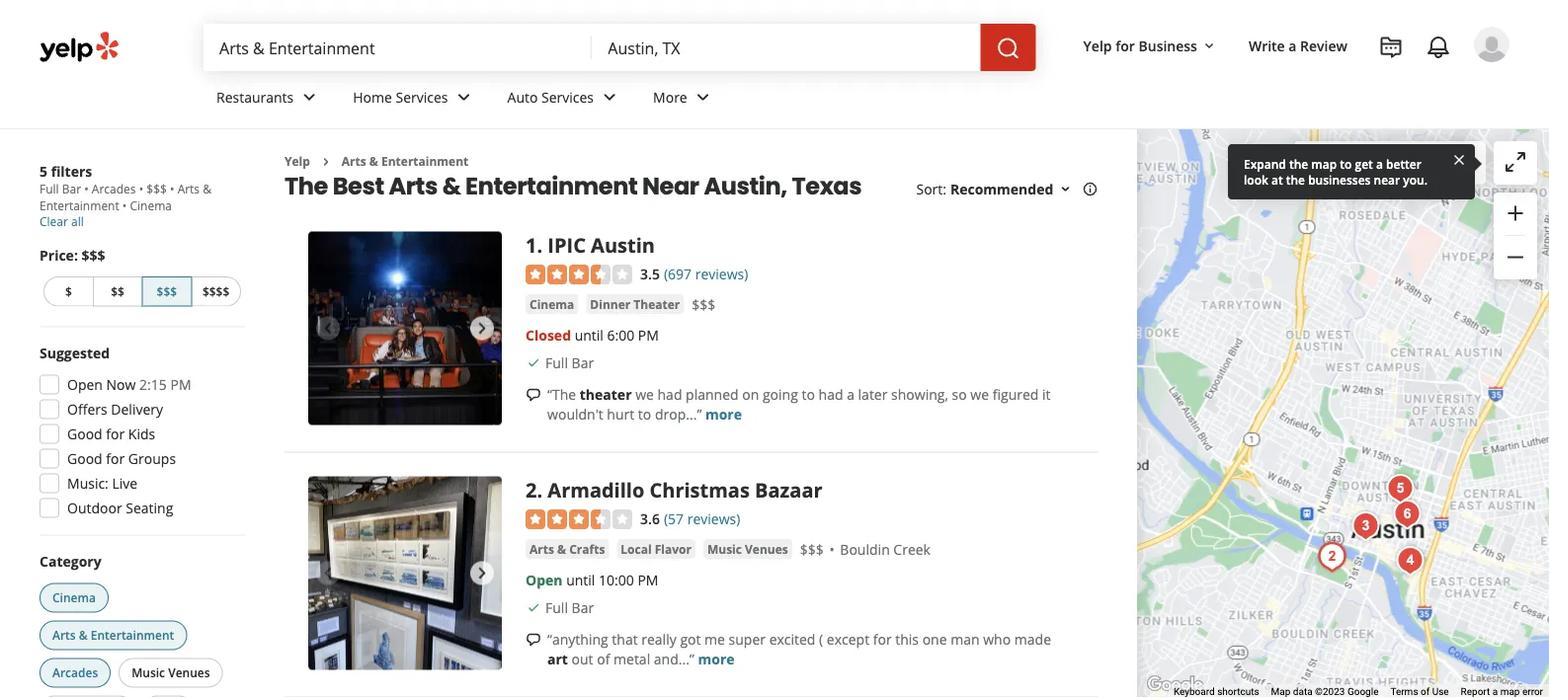 Task type: vqa. For each thing, say whether or not it's contained in the screenshot.
24 camera v2 IMAGE
no



Task type: locate. For each thing, give the bounding box(es) containing it.
0 horizontal spatial had
[[658, 385, 682, 404]]

music down arts & entertainment button
[[132, 665, 165, 681]]

1 horizontal spatial 24 chevron down v2 image
[[452, 85, 476, 109]]

more link for christmas
[[698, 650, 735, 669]]

dinner theater link
[[586, 295, 684, 314]]

expand the map to get a better look at the businesses near you. tooltip
[[1228, 144, 1475, 200]]

business
[[1139, 36, 1197, 55]]

write a review link
[[1241, 28, 1356, 63]]

restaurants
[[216, 88, 294, 106]]

0 horizontal spatial music venues button
[[119, 659, 223, 688]]

on
[[742, 385, 759, 404]]

1 services from the left
[[396, 88, 448, 106]]

1 none field from the left
[[219, 37, 576, 58]]

0 horizontal spatial we
[[635, 385, 654, 404]]

austin
[[591, 232, 655, 259]]

0 vertical spatial venues
[[745, 541, 788, 557]]

cinema button
[[526, 295, 578, 314], [40, 583, 109, 613]]

1 . ipic austin
[[526, 232, 655, 259]]

pm right 10:00
[[638, 571, 658, 589]]

0 vertical spatial music venues button
[[703, 540, 792, 559]]

24 chevron down v2 image right more at the top of the page
[[691, 85, 715, 109]]

yelp for yelp for business
[[1083, 36, 1112, 55]]

0 vertical spatial yelp
[[1083, 36, 1112, 55]]

0 horizontal spatial open
[[67, 375, 103, 394]]

1 16 speech v2 image from the top
[[526, 387, 541, 403]]

arts inside arts & entertainment
[[177, 181, 200, 197]]

previous image for 1
[[316, 317, 340, 340]]

more down planned
[[705, 405, 742, 423]]

&
[[369, 153, 378, 169], [442, 169, 461, 202], [203, 181, 211, 197], [557, 541, 566, 557], [79, 627, 88, 644]]

arcades down arts & entertainment button
[[52, 665, 98, 681]]

to right going
[[802, 385, 815, 404]]

24 chevron down v2 image inside more link
[[691, 85, 715, 109]]

(697 reviews)
[[664, 264, 748, 283]]

seating
[[126, 499, 173, 518]]

entertainment inside arts & entertainment
[[40, 197, 119, 213]]

terms of use link
[[1391, 686, 1449, 698]]

0 horizontal spatial 24 chevron down v2 image
[[298, 85, 321, 109]]

3 24 chevron down v2 image from the left
[[691, 85, 715, 109]]

group
[[1494, 193, 1537, 280], [34, 343, 245, 524]]

pm for 2 . armadillo christmas bazaar
[[638, 571, 658, 589]]

had up drop..."
[[658, 385, 682, 404]]

music down (57 reviews)
[[707, 541, 742, 557]]

near
[[1374, 171, 1400, 188]]

1 vertical spatial good
[[67, 450, 102, 468]]

arts
[[342, 153, 366, 169], [389, 169, 438, 202], [177, 181, 200, 197], [530, 541, 554, 557], [52, 627, 76, 644]]

that
[[612, 630, 638, 649]]

out
[[572, 650, 593, 669]]

a left the later
[[847, 385, 855, 404]]

venues inside music venues link
[[745, 541, 788, 557]]

keyboard shortcuts button
[[1174, 685, 1259, 699]]

1 vertical spatial arcades
[[52, 665, 98, 681]]

1 vertical spatial pm
[[170, 375, 191, 394]]

1 full bar from the top
[[545, 353, 594, 372]]

0 vertical spatial slideshow element
[[308, 232, 502, 425]]

2 full bar from the top
[[545, 598, 594, 617]]

1 horizontal spatial venues
[[745, 541, 788, 557]]

more down me
[[698, 650, 735, 669]]

cinema down category
[[52, 590, 96, 606]]

2 horizontal spatial to
[[1340, 156, 1352, 172]]

2 vertical spatial cinema
[[52, 590, 96, 606]]

crafts
[[569, 541, 605, 557]]

0 vertical spatial open
[[67, 375, 103, 394]]

arts inside button
[[52, 627, 76, 644]]

reviews)
[[695, 264, 748, 283], [687, 509, 740, 528]]

0 vertical spatial until
[[575, 326, 604, 344]]

offers
[[67, 400, 107, 419]]

good up music: at the left bottom of page
[[67, 450, 102, 468]]

none field up the home services
[[219, 37, 576, 58]]

reviews) right (697
[[695, 264, 748, 283]]

venues
[[745, 541, 788, 557], [168, 665, 210, 681]]

1 horizontal spatial open
[[526, 571, 563, 589]]

review
[[1300, 36, 1348, 55]]

ruby a. image
[[1474, 27, 1510, 62]]

yelp left business
[[1083, 36, 1112, 55]]

1 horizontal spatial cinema button
[[526, 295, 578, 314]]

0 vertical spatial music
[[707, 541, 742, 557]]

until for ipic
[[575, 326, 604, 344]]

1 horizontal spatial to
[[802, 385, 815, 404]]

1 vertical spatial bar
[[572, 353, 594, 372]]

music venues down (57 reviews)
[[707, 541, 788, 557]]

more link down me
[[698, 650, 735, 669]]

0 vertical spatial reviews)
[[695, 264, 748, 283]]

. for 1
[[537, 232, 543, 259]]

local flavor
[[621, 541, 692, 557]]

slideshow element
[[308, 232, 502, 425], [308, 477, 502, 670]]

2 horizontal spatial 24 chevron down v2 image
[[691, 85, 715, 109]]

music:
[[67, 474, 109, 493]]

expand the map to get a better look at the businesses near you.
[[1244, 156, 1428, 188]]

24 chevron down v2 image right restaurants
[[298, 85, 321, 109]]

2 vertical spatial bar
[[572, 598, 594, 617]]

venues inside category "group"
[[168, 665, 210, 681]]

2 services from the left
[[541, 88, 594, 106]]

arts & entertainment down filters in the left of the page
[[40, 181, 211, 213]]

1 vertical spatial more
[[698, 650, 735, 669]]

notifications image
[[1427, 36, 1450, 59]]

0 vertical spatial previous image
[[316, 317, 340, 340]]

arcades inside arcades button
[[52, 665, 98, 681]]

0 vertical spatial good
[[67, 425, 102, 444]]

map inside expand the map to get a better look at the businesses near you.
[[1311, 156, 1337, 172]]

arts & entertainment up arcades button
[[52, 627, 174, 644]]

. up 3.6 star rating image
[[537, 477, 543, 504]]

map
[[1399, 154, 1428, 173], [1311, 156, 1337, 172], [1500, 686, 1520, 698]]

5
[[40, 162, 47, 180]]

bar down closed until 6:00 pm
[[572, 353, 594, 372]]

more link down planned
[[705, 405, 742, 423]]

"the theater
[[547, 385, 632, 404]]

category
[[40, 552, 101, 571]]

1
[[526, 232, 537, 259]]

2
[[526, 477, 537, 504]]

services left 24 chevron down v2 image
[[541, 88, 594, 106]]

1 vertical spatial venues
[[168, 665, 210, 681]]

venues down arts & entertainment button
[[168, 665, 210, 681]]

search as map moves
[[1334, 154, 1474, 173]]

music venues
[[707, 541, 788, 557], [132, 665, 210, 681]]

services right home
[[396, 88, 448, 106]]

services
[[396, 88, 448, 106], [541, 88, 594, 106]]

0 horizontal spatial cinema
[[52, 590, 96, 606]]

really
[[641, 630, 677, 649]]

a inside expand the map to get a better look at the businesses near you.
[[1376, 156, 1383, 172]]

1 vertical spatial .
[[537, 477, 543, 504]]

1 horizontal spatial cinema
[[130, 197, 172, 213]]

yelp link
[[285, 153, 310, 169]]

1 horizontal spatial music venues button
[[703, 540, 792, 559]]

1 horizontal spatial none field
[[608, 37, 965, 58]]

16 chevron down v2 image
[[1058, 182, 1073, 197]]

none field up business categories element
[[608, 37, 965, 58]]

bouldin
[[840, 541, 890, 559]]

1 vertical spatial until
[[566, 571, 595, 589]]

1 vertical spatial more link
[[698, 650, 735, 669]]

1 vertical spatial music venues button
[[119, 659, 223, 688]]

24 chevron down v2 image left auto
[[452, 85, 476, 109]]

full bar up "anything
[[545, 598, 594, 617]]

until left "6:00"
[[575, 326, 604, 344]]

we had planned on going to had a later showing, so we figured it wouldn't hurt to drop..."
[[547, 385, 1051, 423]]

music venues button
[[703, 540, 792, 559], [119, 659, 223, 688]]

sort:
[[916, 180, 947, 199]]

24 chevron down v2 image for home services
[[452, 85, 476, 109]]

cinema button up closed at the left top of page
[[526, 295, 578, 314]]

2 vertical spatial arts & entertainment
[[52, 627, 174, 644]]

& inside button
[[79, 627, 88, 644]]

1 vertical spatial full bar
[[545, 598, 594, 617]]

arts & entertainment down home services link
[[342, 153, 469, 169]]

1 vertical spatial yelp
[[285, 153, 310, 169]]

1 horizontal spatial had
[[819, 385, 843, 404]]

business categories element
[[201, 71, 1510, 128]]

bar down open until 10:00 pm
[[572, 598, 594, 617]]

0 vertical spatial full bar
[[545, 353, 594, 372]]

bar down filters in the left of the page
[[62, 181, 81, 197]]

None field
[[219, 37, 576, 58], [608, 37, 965, 58]]

more
[[705, 405, 742, 423], [698, 650, 735, 669]]

& up arcades button
[[79, 627, 88, 644]]

0 vertical spatial cinema
[[130, 197, 172, 213]]

next image
[[470, 562, 494, 585]]

Find text field
[[219, 37, 576, 58]]

2 we from the left
[[971, 385, 989, 404]]

0 vertical spatial .
[[537, 232, 543, 259]]

yelp for yelp link
[[285, 153, 310, 169]]

price:
[[40, 246, 78, 264]]

arts right best
[[389, 169, 438, 202]]

keyboard shortcuts
[[1174, 686, 1259, 698]]

open for open now 2:15 pm
[[67, 375, 103, 394]]

0 horizontal spatial group
[[34, 343, 245, 524]]

none field 'find'
[[219, 37, 576, 58]]

0 horizontal spatial music
[[132, 665, 165, 681]]

. left ipic
[[537, 232, 543, 259]]

slideshow element for 2
[[308, 477, 502, 670]]

bar for 1
[[572, 353, 594, 372]]

map left error
[[1500, 686, 1520, 698]]

$$$ right price:
[[82, 246, 105, 264]]

2 vertical spatial to
[[638, 405, 651, 423]]

1 vertical spatial reviews)
[[687, 509, 740, 528]]

arts up arcades button
[[52, 627, 76, 644]]

full down 5
[[40, 181, 59, 197]]

0 horizontal spatial services
[[396, 88, 448, 106]]

0 horizontal spatial none field
[[219, 37, 576, 58]]

slideshow element for 1
[[308, 232, 502, 425]]

we right theater
[[635, 385, 654, 404]]

1 horizontal spatial of
[[1421, 686, 1430, 698]]

cinema button inside category "group"
[[40, 583, 109, 613]]

zoom in image
[[1504, 202, 1528, 225]]

for inside button
[[1116, 36, 1135, 55]]

group containing suggested
[[34, 343, 245, 524]]

venues for the bottom music venues button
[[168, 665, 210, 681]]

0 vertical spatial pm
[[638, 326, 659, 344]]

auto
[[507, 88, 538, 106]]

1 24 chevron down v2 image from the left
[[298, 85, 321, 109]]

1 vertical spatial open
[[526, 571, 563, 589]]

reviews) down "christmas"
[[687, 509, 740, 528]]

0 horizontal spatial of
[[597, 650, 610, 669]]

1 horizontal spatial group
[[1494, 193, 1537, 280]]

map region
[[932, 78, 1549, 699]]

pm right "6:00"
[[638, 326, 659, 344]]

& left crafts
[[557, 541, 566, 557]]

0 horizontal spatial yelp
[[285, 153, 310, 169]]

showing,
[[891, 385, 948, 404]]

armadillo
[[548, 477, 645, 504]]

more
[[653, 88, 687, 106]]

& right 16 chevron right v2 icon
[[369, 153, 378, 169]]

to left get
[[1340, 156, 1352, 172]]

cinema up price: $$$ group in the top left of the page
[[130, 197, 172, 213]]

had left the later
[[819, 385, 843, 404]]

1 vertical spatial music venues
[[132, 665, 210, 681]]

more inside "anything that really got me super excited ( except for this one man who made art out of metal and..." more
[[698, 650, 735, 669]]

2 horizontal spatial cinema
[[530, 296, 574, 312]]

good down offers
[[67, 425, 102, 444]]

cinema inside 'link'
[[530, 296, 574, 312]]

1 vertical spatial slideshow element
[[308, 477, 502, 670]]

open inside group
[[67, 375, 103, 394]]

music venues button down (57 reviews)
[[703, 540, 792, 559]]

arcades
[[92, 181, 136, 197], [52, 665, 98, 681]]

yelp inside "yelp for business" button
[[1083, 36, 1112, 55]]

1 vertical spatial previous image
[[316, 562, 340, 585]]

1 vertical spatial 16 speech v2 image
[[526, 632, 541, 648]]

open
[[67, 375, 103, 394], [526, 571, 563, 589]]

clear all link
[[40, 213, 84, 229]]

venues for rightmost music venues button
[[745, 541, 788, 557]]

a right report
[[1493, 686, 1498, 698]]

1 vertical spatial group
[[34, 343, 245, 524]]

2 slideshow element from the top
[[308, 477, 502, 670]]

& inside 'button'
[[557, 541, 566, 557]]

3.5 star rating image
[[526, 265, 632, 285]]

at
[[1272, 171, 1283, 188]]

had
[[658, 385, 682, 404], [819, 385, 843, 404]]

of right 'out'
[[597, 650, 610, 669]]

full bar
[[545, 353, 594, 372], [545, 598, 594, 617]]

music venues button down arts & entertainment button
[[119, 659, 223, 688]]

open up offers
[[67, 375, 103, 394]]

a right get
[[1376, 156, 1383, 172]]

1 good from the top
[[67, 425, 102, 444]]

arts left crafts
[[530, 541, 554, 557]]

all
[[71, 213, 84, 229]]

pm right 2:15
[[170, 375, 191, 394]]

good for kids
[[67, 425, 155, 444]]

arcades down filters in the left of the page
[[92, 181, 136, 197]]

price: $$$
[[40, 246, 105, 264]]

3.5 link
[[640, 262, 660, 283]]

the
[[285, 169, 328, 202]]

None search field
[[204, 24, 1040, 71]]

for down the offers delivery
[[106, 425, 125, 444]]

user actions element
[[1068, 25, 1537, 146]]

1 previous image from the top
[[316, 317, 340, 340]]

0 vertical spatial group
[[1494, 193, 1537, 280]]

2 good from the top
[[67, 450, 102, 468]]

1 vertical spatial music
[[132, 665, 165, 681]]

projects image
[[1379, 36, 1403, 59]]

0 horizontal spatial venues
[[168, 665, 210, 681]]

0 vertical spatial more link
[[705, 405, 742, 423]]

0 vertical spatial of
[[597, 650, 610, 669]]

music inside category "group"
[[132, 665, 165, 681]]

venues down bazaar
[[745, 541, 788, 557]]

cinema up closed at the left top of page
[[530, 296, 574, 312]]

previous image
[[316, 317, 340, 340], [316, 562, 340, 585]]

acl live at the moody theater image
[[1346, 507, 1386, 546]]

2 horizontal spatial map
[[1500, 686, 1520, 698]]

1 horizontal spatial music
[[707, 541, 742, 557]]

$$$ right $$
[[157, 284, 177, 300]]

of left use
[[1421, 686, 1430, 698]]

24 chevron down v2 image
[[298, 85, 321, 109], [452, 85, 476, 109], [691, 85, 715, 109]]

24 chevron down v2 image for restaurants
[[298, 85, 321, 109]]

0 vertical spatial cinema button
[[526, 295, 578, 314]]

reviews) for christmas
[[687, 509, 740, 528]]

entertainment
[[381, 153, 469, 169], [465, 169, 638, 202], [40, 197, 119, 213], [91, 627, 174, 644]]

2 16 speech v2 image from the top
[[526, 632, 541, 648]]

0 vertical spatial bar
[[62, 181, 81, 197]]

24 chevron down v2 image inside home services link
[[452, 85, 476, 109]]

we right the so
[[971, 385, 989, 404]]

music
[[707, 541, 742, 557], [132, 665, 165, 681]]

a right write
[[1289, 36, 1297, 55]]

map left get
[[1311, 156, 1337, 172]]

16 speech v2 image left "the
[[526, 387, 541, 403]]

0 vertical spatial arcades
[[92, 181, 136, 197]]

yelp for business
[[1083, 36, 1197, 55]]

map right as
[[1399, 154, 1428, 173]]

yelp left 16 chevron right v2 icon
[[285, 153, 310, 169]]

& right "• cinema"
[[203, 181, 211, 197]]

24 chevron down v2 image inside the restaurants link
[[298, 85, 321, 109]]

"anything
[[547, 630, 608, 649]]

2 vertical spatial pm
[[638, 571, 658, 589]]

0 horizontal spatial cinema button
[[40, 583, 109, 613]]

0 vertical spatial 16 speech v2 image
[[526, 387, 541, 403]]

map for moves
[[1399, 154, 1428, 173]]

1 horizontal spatial map
[[1399, 154, 1428, 173]]

filters
[[51, 162, 92, 180]]

recommended
[[950, 180, 1054, 199]]

local
[[621, 541, 652, 557]]

for left this
[[873, 630, 892, 649]]

full bar up "the
[[545, 353, 594, 372]]

full bar for ipic
[[545, 353, 594, 372]]

music venues down arts & entertainment button
[[132, 665, 210, 681]]

for left business
[[1116, 36, 1135, 55]]

until
[[575, 326, 604, 344], [566, 571, 595, 589]]

to
[[1340, 156, 1352, 172], [802, 385, 815, 404], [638, 405, 651, 423]]

2 vertical spatial full
[[545, 598, 568, 617]]

full right 16 checkmark v2 image
[[545, 598, 568, 617]]

1 horizontal spatial services
[[541, 88, 594, 106]]

2 24 chevron down v2 image from the left
[[452, 85, 476, 109]]

$
[[65, 284, 72, 300]]

2 none field from the left
[[608, 37, 965, 58]]

for down good for kids
[[106, 450, 125, 468]]

1 horizontal spatial yelp
[[1083, 36, 1112, 55]]

open until 10:00 pm
[[526, 571, 658, 589]]

use
[[1432, 686, 1449, 698]]

0 vertical spatial to
[[1340, 156, 1352, 172]]

full for 2
[[545, 598, 568, 617]]

1 vertical spatial cinema
[[530, 296, 574, 312]]

arts right "• cinema"
[[177, 181, 200, 197]]

until down crafts
[[566, 571, 595, 589]]

reviews) for austin
[[695, 264, 748, 283]]

terms
[[1391, 686, 1418, 698]]

a
[[1289, 36, 1297, 55], [1376, 156, 1383, 172], [847, 385, 855, 404], [1493, 686, 1498, 698]]

2 previous image from the top
[[316, 562, 340, 585]]

1 horizontal spatial music venues
[[707, 541, 788, 557]]

to right hurt
[[638, 405, 651, 423]]

1 slideshow element from the top
[[308, 232, 502, 425]]

armadillo christmas bazaar image
[[308, 477, 502, 670]]

cinema button down category
[[40, 583, 109, 613]]

entertainment inside button
[[91, 627, 174, 644]]

open up 16 checkmark v2 image
[[526, 571, 563, 589]]

1 . from the top
[[537, 232, 543, 259]]

2 . from the top
[[537, 477, 543, 504]]

& right best
[[442, 169, 461, 202]]

full right 16 checkmark v2 icon
[[545, 353, 568, 372]]

bar for 2
[[572, 598, 594, 617]]

0 horizontal spatial music venues
[[132, 665, 210, 681]]

1 vertical spatial cinema button
[[40, 583, 109, 613]]

•
[[84, 181, 89, 197], [139, 181, 143, 197], [170, 181, 174, 197], [122, 197, 127, 213]]

16 speech v2 image
[[526, 387, 541, 403], [526, 632, 541, 648]]

16 speech v2 image down 16 checkmark v2 image
[[526, 632, 541, 648]]

1 horizontal spatial we
[[971, 385, 989, 404]]

now
[[106, 375, 136, 394]]

1 vertical spatial full
[[545, 353, 568, 372]]

0 horizontal spatial map
[[1311, 156, 1337, 172]]



Task type: describe. For each thing, give the bounding box(es) containing it.
outdoor
[[67, 499, 122, 518]]

search image
[[997, 37, 1020, 60]]

later
[[858, 385, 888, 404]]

. for 2
[[537, 477, 543, 504]]

2 had from the left
[[819, 385, 843, 404]]

armadillo christmas bazaar image
[[1313, 537, 1352, 577]]

as
[[1381, 154, 1395, 173]]

for for kids
[[106, 425, 125, 444]]

theater
[[634, 296, 680, 312]]

©2023
[[1315, 686, 1345, 698]]

map for to
[[1311, 156, 1337, 172]]

to inside expand the map to get a better look at the businesses near you.
[[1340, 156, 1352, 172]]

texas
[[792, 169, 862, 202]]

16 info v2 image
[[1082, 182, 1098, 197]]

theater
[[580, 385, 632, 404]]

of inside "anything that really got me super excited ( except for this one man who made art out of metal and..." more
[[597, 650, 610, 669]]

1 vertical spatial arts & entertainment
[[40, 181, 211, 213]]

zoom out image
[[1504, 245, 1528, 269]]

ipic austin link
[[548, 232, 655, 259]]

cinema link
[[526, 295, 578, 314]]

cinema inside category "group"
[[52, 590, 96, 606]]

pm inside group
[[170, 375, 191, 394]]

dinner theater
[[590, 296, 680, 312]]

local flavor link
[[617, 540, 696, 559]]

full bar • arcades • $$$ •
[[40, 181, 177, 197]]

expand map image
[[1504, 150, 1528, 174]]

$ button
[[43, 277, 93, 307]]

open for open until 10:00 pm
[[526, 571, 563, 589]]

good for good for groups
[[67, 450, 102, 468]]

for inside "anything that really got me super excited ( except for this one man who made art out of metal and..." more
[[873, 630, 892, 649]]

0 horizontal spatial to
[[638, 405, 651, 423]]

10:00
[[599, 571, 634, 589]]

clear
[[40, 213, 68, 229]]

3.5
[[640, 264, 660, 283]]

3.6 star rating image
[[526, 510, 632, 530]]

3.6 link
[[640, 507, 660, 529]]

6:00
[[607, 326, 635, 344]]

terms of use
[[1391, 686, 1449, 698]]

google image
[[1142, 673, 1208, 699]]

next image
[[470, 317, 494, 340]]

1 vertical spatial of
[[1421, 686, 1430, 698]]

one
[[922, 630, 947, 649]]

drop..."
[[655, 405, 702, 423]]

bouldin creek
[[840, 541, 931, 559]]

$$$ down (697 reviews) on the left
[[692, 296, 716, 314]]

pm for 1 . ipic austin
[[638, 326, 659, 344]]

made
[[1015, 630, 1051, 649]]

search
[[1334, 154, 1378, 173]]

"anything that really got me super excited ( except for this one man who made art out of metal and..." more
[[547, 630, 1051, 669]]

music: live
[[67, 474, 137, 493]]

$$ button
[[93, 277, 142, 307]]

(697
[[664, 264, 692, 283]]

1 we from the left
[[635, 385, 654, 404]]

map
[[1271, 686, 1291, 698]]

geraldine's image
[[1391, 541, 1430, 581]]

services for auto services
[[541, 88, 594, 106]]

0 vertical spatial full
[[40, 181, 59, 197]]

16 chevron right v2 image
[[318, 154, 334, 170]]

except
[[827, 630, 870, 649]]

$$$ left bouldin
[[800, 541, 824, 559]]

a inside we had planned on going to had a later showing, so we figured it wouldn't hurt to drop..."
[[847, 385, 855, 404]]

suggested
[[40, 344, 110, 363]]

for for business
[[1116, 36, 1135, 55]]

planned
[[686, 385, 739, 404]]

better
[[1386, 156, 1422, 172]]

for for groups
[[106, 450, 125, 468]]

full for 1
[[545, 353, 568, 372]]

data
[[1293, 686, 1313, 698]]

16 checkmark v2 image
[[526, 355, 541, 371]]

until for armadillo
[[566, 571, 595, 589]]

arts & crafts button
[[526, 540, 609, 559]]

full bar for armadillo
[[545, 598, 594, 617]]

flavor
[[655, 541, 692, 557]]

error
[[1523, 686, 1543, 698]]

services for home services
[[396, 88, 448, 106]]

2 . armadillo christmas bazaar
[[526, 477, 823, 504]]

24 chevron down v2 image for more
[[691, 85, 715, 109]]

shortcuts
[[1217, 686, 1259, 698]]

category group
[[36, 552, 245, 699]]

dinner theater button
[[586, 295, 684, 314]]

price: $$$ group
[[40, 245, 245, 311]]

1 had from the left
[[658, 385, 682, 404]]

& inside arts & entertainment
[[203, 181, 211, 197]]

previous image for 2
[[316, 562, 340, 585]]

report a map error
[[1461, 686, 1543, 698]]

yelp for business button
[[1076, 28, 1225, 63]]

Near text field
[[608, 37, 965, 58]]

excited
[[769, 630, 816, 649]]

0 vertical spatial music venues
[[707, 541, 788, 557]]

• cinema
[[119, 197, 172, 213]]

16 checkmark v2 image
[[526, 600, 541, 616]]

arts & entertainment link
[[342, 153, 469, 169]]

1 vertical spatial to
[[802, 385, 815, 404]]

the austin club image
[[1381, 469, 1420, 509]]

map for error
[[1500, 686, 1520, 698]]

$$$ up price: $$$ group in the top left of the page
[[147, 181, 167, 197]]

this
[[895, 630, 919, 649]]

armadillo christmas bazaar link
[[548, 477, 823, 504]]

businesses
[[1308, 171, 1371, 188]]

16 speech v2 image for 1
[[526, 387, 541, 403]]

0 vertical spatial more
[[705, 405, 742, 423]]

restaurants link
[[201, 71, 337, 128]]

auto services link
[[492, 71, 637, 128]]

more link
[[637, 71, 731, 128]]

(
[[819, 630, 823, 649]]

close image
[[1451, 151, 1467, 168]]

dinner
[[590, 296, 631, 312]]

$$$$
[[202, 284, 230, 300]]

arts & entertainment button
[[40, 621, 187, 651]]

0 vertical spatial arts & entertainment
[[342, 153, 469, 169]]

groups
[[128, 450, 176, 468]]

ipic austin image
[[308, 232, 502, 425]]

arts & entertainment inside button
[[52, 627, 174, 644]]

24 chevron down v2 image
[[598, 85, 622, 109]]

more link for austin
[[705, 405, 742, 423]]

best
[[333, 169, 384, 202]]

metal
[[614, 650, 650, 669]]

near
[[642, 169, 699, 202]]

music venues inside category "group"
[[132, 665, 210, 681]]

man
[[951, 630, 980, 649]]

(57 reviews)
[[664, 509, 740, 528]]

moves
[[1432, 154, 1474, 173]]

arts inside 'button'
[[530, 541, 554, 557]]

who
[[983, 630, 1011, 649]]

(57 reviews) link
[[664, 507, 740, 529]]

the gibson lounge at maggie mae's image
[[1388, 495, 1427, 535]]

good for groups
[[67, 450, 176, 468]]

so
[[952, 385, 967, 404]]

none field near
[[608, 37, 965, 58]]

$$$ button
[[142, 277, 192, 307]]

super
[[729, 630, 766, 649]]

arts & crafts link
[[526, 540, 609, 559]]

recommended button
[[950, 180, 1073, 199]]

16 chevron down v2 image
[[1201, 38, 1217, 54]]

home services
[[353, 88, 448, 106]]

austin,
[[704, 169, 787, 202]]

good for good for kids
[[67, 425, 102, 444]]

16 speech v2 image for 2
[[526, 632, 541, 648]]

got
[[680, 630, 701, 649]]

arts right 16 chevron right v2 icon
[[342, 153, 366, 169]]

$$$ inside $$$ button
[[157, 284, 177, 300]]

arcades button
[[40, 659, 111, 688]]

$$$$ button
[[192, 277, 241, 307]]



